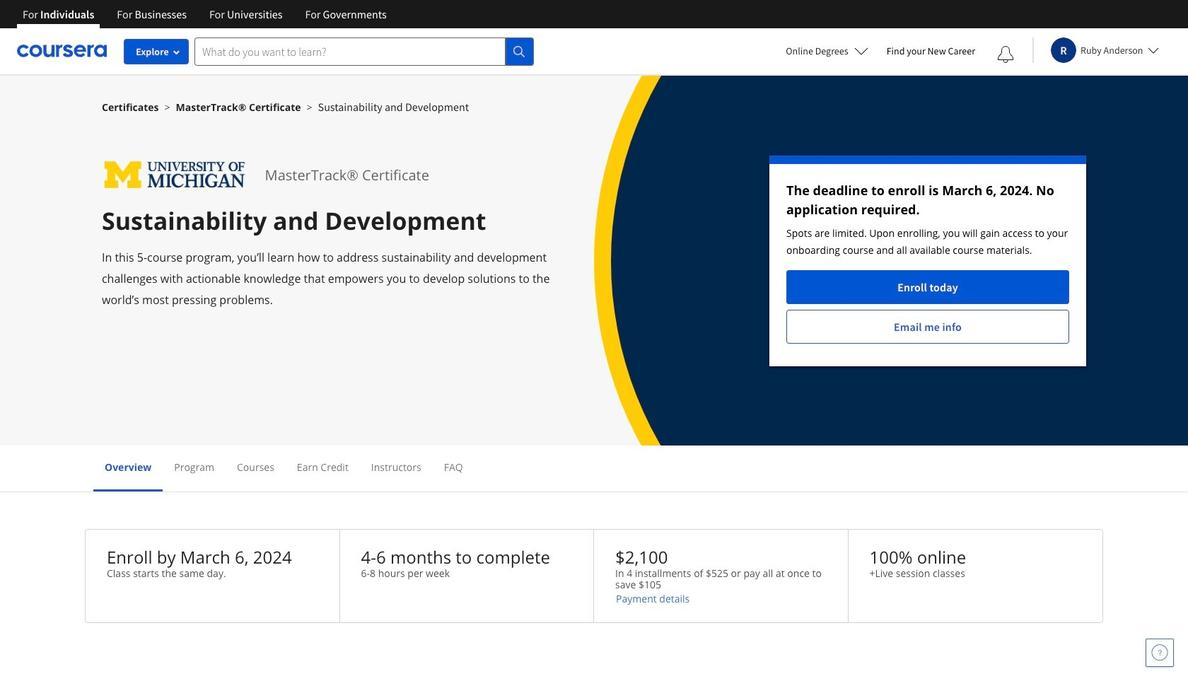 Task type: vqa. For each thing, say whether or not it's contained in the screenshot.
the leftmost the Innovation
no



Task type: describe. For each thing, give the bounding box(es) containing it.
university of michigan image
[[102, 156, 248, 195]]

help center image
[[1152, 645, 1169, 662]]

banner navigation
[[11, 0, 398, 28]]

coursera image
[[17, 40, 107, 62]]



Task type: locate. For each thing, give the bounding box(es) containing it.
None search field
[[195, 37, 534, 65]]

What do you want to learn? text field
[[195, 37, 506, 65]]

status
[[770, 156, 1087, 366]]

certificate menu element
[[93, 446, 1095, 492]]



